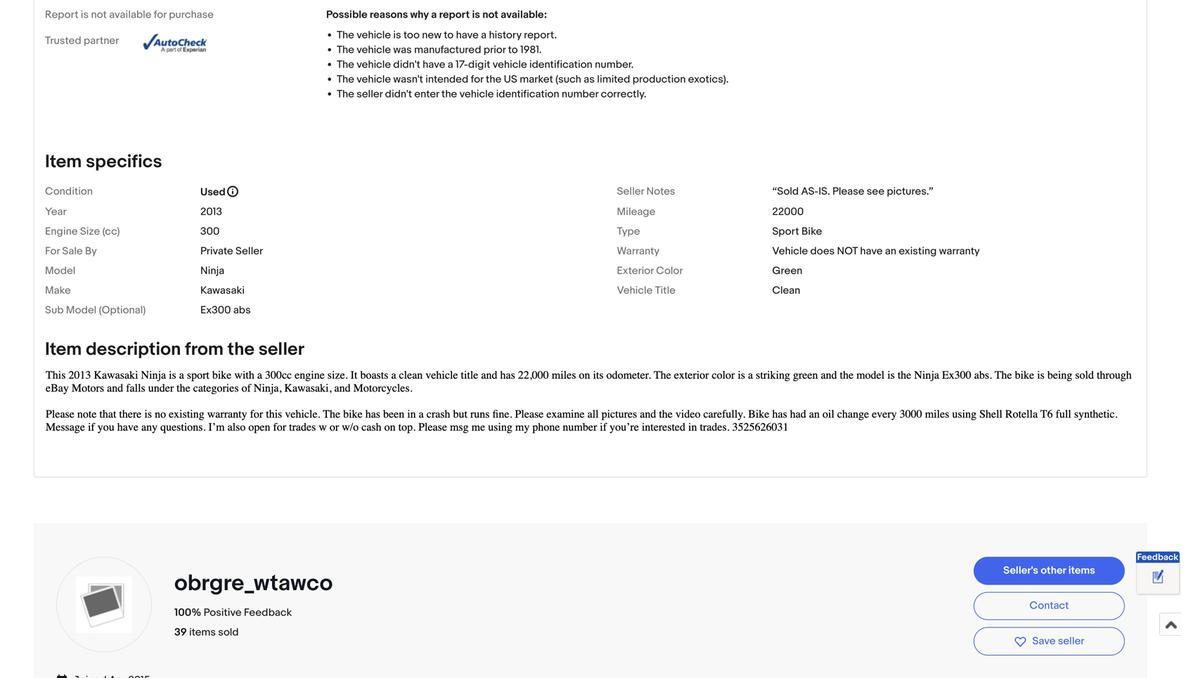Task type: describe. For each thing, give the bounding box(es) containing it.
contact
[[1030, 600, 1069, 613]]

contact link
[[974, 593, 1125, 621]]

private
[[200, 245, 233, 258]]

report
[[45, 9, 78, 21]]

0 vertical spatial a
[[431, 9, 437, 21]]

vehicle does not have an existing warranty
[[773, 245, 980, 258]]

save seller button
[[974, 628, 1125, 656]]

limited
[[597, 73, 630, 86]]

report is not available for purchase
[[45, 9, 214, 21]]

color
[[656, 265, 683, 278]]

sub model (optional)
[[45, 304, 146, 317]]

possible reasons why a report is not available:
[[326, 9, 547, 21]]

1981.
[[520, 44, 542, 56]]

existing
[[899, 245, 937, 258]]

reasons
[[370, 9, 408, 21]]

(such
[[556, 73, 582, 86]]

correctly.
[[601, 88, 647, 101]]

mileage
[[617, 206, 656, 219]]

1 vertical spatial model
[[66, 304, 97, 317]]

title
[[655, 285, 676, 297]]

100% positive feedback
[[174, 607, 292, 619]]

engine
[[45, 226, 78, 238]]

notes
[[647, 185, 676, 198]]

the vehicle is too new to have a history report. the vehicle was manufactured prior to 1981. the vehicle didn't have a 17-digit vehicle identification number. the vehicle wasn't intended for the us market (such as limited production exotics). the seller didn't enter the vehicle identification number correctly.
[[337, 29, 729, 101]]

clean
[[773, 285, 801, 297]]

0 vertical spatial to
[[444, 29, 454, 42]]

2013
[[200, 206, 222, 219]]

2 not from the left
[[483, 9, 499, 21]]

"sold
[[773, 185, 799, 198]]

0 vertical spatial seller
[[617, 185, 644, 198]]

year
[[45, 206, 67, 219]]

sale
[[62, 245, 83, 258]]

other
[[1041, 565, 1067, 578]]

seller inside 'the vehicle is too new to have a history report. the vehicle was manufactured prior to 1981. the vehicle didn't have a 17-digit vehicle identification number. the vehicle wasn't intended for the us market (such as limited production exotics). the seller didn't enter the vehicle identification number correctly.'
[[357, 88, 383, 101]]

text__icon wrapper image
[[56, 672, 74, 679]]

make
[[45, 285, 71, 297]]

sold
[[218, 627, 239, 639]]

0 horizontal spatial have
[[423, 59, 445, 71]]

exterior color
[[617, 265, 683, 278]]

report.
[[524, 29, 557, 42]]

1 vertical spatial a
[[481, 29, 487, 42]]

ninja
[[200, 265, 224, 278]]

description
[[86, 339, 181, 361]]

39 items sold
[[174, 627, 239, 639]]

please
[[833, 185, 865, 198]]

0 horizontal spatial the
[[228, 339, 255, 361]]

as
[[584, 73, 595, 86]]

seller's other items
[[1004, 565, 1096, 578]]

bike
[[802, 226, 822, 238]]

39
[[174, 627, 187, 639]]

ex300
[[200, 304, 231, 317]]

seller's other items link
[[974, 558, 1125, 586]]

4 the from the top
[[337, 73, 354, 86]]

vehicle title
[[617, 285, 676, 297]]

seller's
[[1004, 565, 1039, 578]]

2 the from the top
[[337, 44, 354, 56]]

report
[[439, 9, 470, 21]]

as-
[[801, 185, 819, 198]]

partner
[[84, 35, 119, 47]]

digit
[[468, 59, 490, 71]]

by
[[85, 245, 97, 258]]

item for item specifics
[[45, 151, 82, 173]]

size
[[80, 226, 100, 238]]

save
[[1033, 636, 1056, 648]]

0 vertical spatial didn't
[[393, 59, 420, 71]]

obrgre_wtawco
[[174, 570, 333, 598]]

"sold as-is. please see pictures."
[[773, 185, 934, 198]]

abs
[[233, 304, 251, 317]]

0 vertical spatial model
[[45, 265, 76, 278]]

1 not from the left
[[91, 9, 107, 21]]

sport
[[773, 226, 799, 238]]

kawasaki
[[200, 285, 245, 297]]

5 the from the top
[[337, 88, 354, 101]]

market
[[520, 73, 553, 86]]

see
[[867, 185, 885, 198]]

(cc)
[[102, 226, 120, 238]]

from
[[185, 339, 224, 361]]

0 vertical spatial have
[[456, 29, 479, 42]]

22000
[[773, 206, 804, 219]]

history
[[489, 29, 522, 42]]

not
[[837, 245, 858, 258]]



Task type: vqa. For each thing, say whether or not it's contained in the screenshot.
the bottommost More
no



Task type: locate. For each thing, give the bounding box(es) containing it.
2 vertical spatial seller
[[1058, 636, 1085, 648]]

a up the prior
[[481, 29, 487, 42]]

1 vertical spatial have
[[423, 59, 445, 71]]

is left too
[[393, 29, 401, 42]]

1 horizontal spatial items
[[1069, 565, 1096, 578]]

an
[[885, 245, 897, 258]]

items right other
[[1069, 565, 1096, 578]]

positive
[[204, 607, 242, 619]]

1 vertical spatial items
[[189, 627, 216, 639]]

1 horizontal spatial the
[[442, 88, 457, 101]]

to up manufactured
[[444, 29, 454, 42]]

powered by autocheck image
[[143, 34, 214, 53]]

1 vertical spatial seller
[[236, 245, 263, 258]]

the
[[337, 29, 354, 42], [337, 44, 354, 56], [337, 59, 354, 71], [337, 73, 354, 86], [337, 88, 354, 101]]

2 horizontal spatial a
[[481, 29, 487, 42]]

1 the from the top
[[337, 29, 354, 42]]

too
[[404, 29, 420, 42]]

0 horizontal spatial to
[[444, 29, 454, 42]]

1 vertical spatial seller
[[259, 339, 304, 361]]

vehicle for vehicle title
[[617, 285, 653, 297]]

0 vertical spatial the
[[486, 73, 502, 86]]

1 horizontal spatial seller
[[357, 88, 383, 101]]

vehicle
[[357, 29, 391, 42], [357, 44, 391, 56], [357, 59, 391, 71], [493, 59, 527, 71], [357, 73, 391, 86], [460, 88, 494, 101]]

1 vertical spatial identification
[[496, 88, 560, 101]]

engine size (cc)
[[45, 226, 120, 238]]

why
[[410, 9, 429, 21]]

3 the from the top
[[337, 59, 354, 71]]

1 horizontal spatial have
[[456, 29, 479, 42]]

items right 39
[[189, 627, 216, 639]]

enter
[[415, 88, 439, 101]]

seller right private
[[236, 245, 263, 258]]

sport bike
[[773, 226, 822, 238]]

0 vertical spatial vehicle
[[773, 245, 808, 258]]

available
[[109, 9, 151, 21]]

ex300 abs
[[200, 304, 251, 317]]

pictures."
[[887, 185, 934, 198]]

for sale by
[[45, 245, 97, 258]]

item
[[45, 151, 82, 173], [45, 339, 82, 361]]

save seller
[[1033, 636, 1085, 648]]

for inside 'the vehicle is too new to have a history report. the vehicle was manufactured prior to 1981. the vehicle didn't have a 17-digit vehicle identification number. the vehicle wasn't intended for the us market (such as limited production exotics). the seller didn't enter the vehicle identification number correctly.'
[[471, 73, 484, 86]]

1 vertical spatial to
[[508, 44, 518, 56]]

a left 17-
[[448, 59, 453, 71]]

17-
[[456, 59, 468, 71]]

100%
[[174, 607, 201, 619]]

not up history
[[483, 9, 499, 21]]

for
[[154, 9, 167, 21], [471, 73, 484, 86]]

a right why
[[431, 9, 437, 21]]

0 horizontal spatial vehicle
[[617, 285, 653, 297]]

1 vertical spatial didn't
[[385, 88, 412, 101]]

number.
[[595, 59, 634, 71]]

is right the report
[[81, 9, 89, 21]]

identification up (such
[[530, 59, 593, 71]]

0 horizontal spatial items
[[189, 627, 216, 639]]

purchase
[[169, 9, 214, 21]]

item specifics
[[45, 151, 162, 173]]

available:
[[501, 9, 547, 21]]

2 horizontal spatial is
[[472, 9, 480, 21]]

obrgre_wtawco link
[[174, 570, 338, 598]]

1 vertical spatial the
[[442, 88, 457, 101]]

number
[[562, 88, 599, 101]]

1 horizontal spatial a
[[448, 59, 453, 71]]

is.
[[819, 185, 830, 198]]

0 vertical spatial feedback
[[1138, 552, 1179, 563]]

item for item description from the seller
[[45, 339, 82, 361]]

have up intended
[[423, 59, 445, 71]]

2 horizontal spatial the
[[486, 73, 502, 86]]

sub
[[45, 304, 64, 317]]

type
[[617, 226, 640, 238]]

warranty
[[617, 245, 660, 258]]

0 horizontal spatial not
[[91, 9, 107, 21]]

have down report
[[456, 29, 479, 42]]

1 horizontal spatial is
[[393, 29, 401, 42]]

new
[[422, 29, 442, 42]]

2 horizontal spatial have
[[860, 245, 883, 258]]

trusted partner
[[45, 35, 119, 47]]

didn't up wasn't
[[393, 59, 420, 71]]

specifics
[[86, 151, 162, 173]]

a
[[431, 9, 437, 21], [481, 29, 487, 42], [448, 59, 453, 71]]

the
[[486, 73, 502, 86], [442, 88, 457, 101], [228, 339, 255, 361]]

2 vertical spatial the
[[228, 339, 255, 361]]

0 vertical spatial for
[[154, 9, 167, 21]]

was
[[393, 44, 412, 56]]

model right sub
[[66, 304, 97, 317]]

for
[[45, 245, 60, 258]]

1 horizontal spatial seller
[[617, 185, 644, 198]]

0 horizontal spatial is
[[81, 9, 89, 21]]

vehicle for vehicle does not have an existing warranty
[[773, 245, 808, 258]]

trusted
[[45, 35, 81, 47]]

didn't down wasn't
[[385, 88, 412, 101]]

vehicle down exterior
[[617, 285, 653, 297]]

1 vertical spatial for
[[471, 73, 484, 86]]

1 horizontal spatial for
[[471, 73, 484, 86]]

0 vertical spatial items
[[1069, 565, 1096, 578]]

seller notes
[[617, 185, 676, 198]]

300
[[200, 226, 220, 238]]

1 horizontal spatial vehicle
[[773, 245, 808, 258]]

obrgre_wtawco image
[[76, 577, 132, 633]]

to down history
[[508, 44, 518, 56]]

0 vertical spatial identification
[[530, 59, 593, 71]]

0 vertical spatial item
[[45, 151, 82, 173]]

item description from the seller
[[45, 339, 304, 361]]

0 horizontal spatial seller
[[236, 245, 263, 258]]

0 horizontal spatial feedback
[[244, 607, 292, 619]]

the left 'us'
[[486, 73, 502, 86]]

0 vertical spatial seller
[[357, 88, 383, 101]]

(optional)
[[99, 304, 146, 317]]

possible
[[326, 9, 368, 21]]

seller up mileage
[[617, 185, 644, 198]]

1 vertical spatial vehicle
[[617, 285, 653, 297]]

us
[[504, 73, 518, 86]]

item up the condition on the left
[[45, 151, 82, 173]]

does
[[811, 245, 835, 258]]

2 horizontal spatial seller
[[1058, 636, 1085, 648]]

1 horizontal spatial to
[[508, 44, 518, 56]]

not up 'partner' at the left
[[91, 9, 107, 21]]

1 vertical spatial item
[[45, 339, 82, 361]]

seller inside button
[[1058, 636, 1085, 648]]

feedback
[[1138, 552, 1179, 563], [244, 607, 292, 619]]

for down digit
[[471, 73, 484, 86]]

0 horizontal spatial seller
[[259, 339, 304, 361]]

the right from
[[228, 339, 255, 361]]

intended
[[426, 73, 469, 86]]

green
[[773, 265, 803, 278]]

2 vertical spatial a
[[448, 59, 453, 71]]

is right report
[[472, 9, 480, 21]]

for right available
[[154, 9, 167, 21]]

0 horizontal spatial a
[[431, 9, 437, 21]]

1 horizontal spatial not
[[483, 9, 499, 21]]

seller
[[357, 88, 383, 101], [259, 339, 304, 361], [1058, 636, 1085, 648]]

private seller
[[200, 245, 263, 258]]

manufactured
[[414, 44, 481, 56]]

have
[[456, 29, 479, 42], [423, 59, 445, 71], [860, 245, 883, 258]]

1 horizontal spatial feedback
[[1138, 552, 1179, 563]]

model up make
[[45, 265, 76, 278]]

didn't
[[393, 59, 420, 71], [385, 88, 412, 101]]

identification down the market
[[496, 88, 560, 101]]

the down intended
[[442, 88, 457, 101]]

used
[[200, 186, 226, 199]]

2 vertical spatial have
[[860, 245, 883, 258]]

is inside 'the vehicle is too new to have a history report. the vehicle was manufactured prior to 1981. the vehicle didn't have a 17-digit vehicle identification number. the vehicle wasn't intended for the us market (such as limited production exotics). the seller didn't enter the vehicle identification number correctly.'
[[393, 29, 401, 42]]

production
[[633, 73, 686, 86]]

warranty
[[939, 245, 980, 258]]

seller
[[617, 185, 644, 198], [236, 245, 263, 258]]

prior
[[484, 44, 506, 56]]

2 item from the top
[[45, 339, 82, 361]]

0 horizontal spatial for
[[154, 9, 167, 21]]

vehicle up green
[[773, 245, 808, 258]]

1 vertical spatial feedback
[[244, 607, 292, 619]]

item down sub
[[45, 339, 82, 361]]

1 item from the top
[[45, 151, 82, 173]]

have left an
[[860, 245, 883, 258]]



